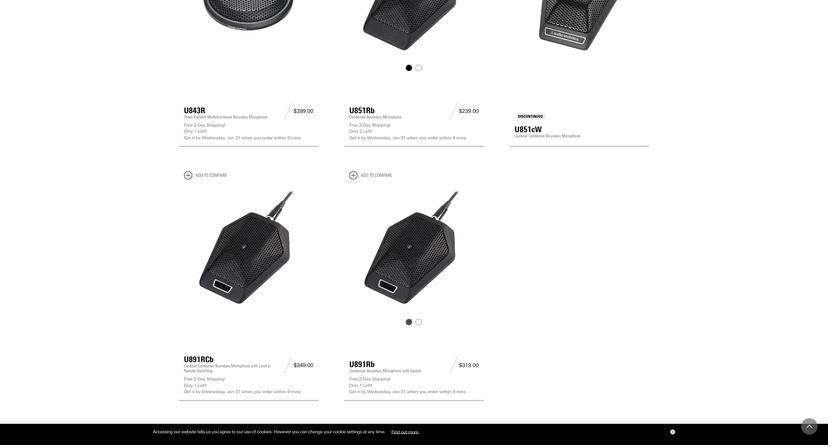 Task type: describe. For each thing, give the bounding box(es) containing it.
boundary inside u891rb condenser boundary microphone with switch
[[367, 369, 382, 374]]

$349.00
[[294, 363, 314, 369]]

get down u891rb
[[350, 390, 357, 395]]

use
[[244, 430, 251, 435]]

u851cw cardioid condenser boundary microphone
[[515, 125, 581, 139]]

u851rb
[[350, 106, 375, 115]]

1 down element on the top of the page
[[194, 129, 197, 134]]

can
[[300, 430, 307, 435]]

microphone inside u851cw cardioid condenser boundary microphone
[[562, 134, 581, 139]]

1 for u891rcb
[[194, 384, 197, 388]]

website
[[181, 430, 196, 435]]

u851rb image
[[350, 0, 479, 60]]

mins down the $319.00
[[457, 390, 467, 395]]

only down three-
[[184, 129, 193, 134]]

three-
[[184, 115, 194, 119]]

day down element on the top of the page
[[198, 123, 206, 128]]

u891rb
[[350, 360, 375, 370]]

remote
[[184, 369, 196, 374]]

left! down element on the top of the page
[[198, 129, 207, 134]]

shipping! down u891rb condenser boundary microphone with switch
[[372, 377, 391, 382]]

it down three-
[[192, 135, 195, 140]]

wednesday, down u891rb condenser boundary microphone with switch
[[368, 390, 392, 395]]

switch
[[411, 369, 421, 374]]

add for u891rb
[[361, 173, 369, 178]]

multidirectional
[[208, 115, 232, 119]]

$399.00
[[294, 108, 314, 114]]

accessing our website tells us you agree to our use of cookies. however you can change your cookie settings at any time.
[[153, 430, 387, 435]]

by down element on the top of the page
[[196, 135, 201, 140]]

to for u891rcb
[[204, 173, 209, 178]]

however
[[274, 430, 291, 435]]

free 2 -day shipping! only 1 left! get it by wednesday, jan 31 when you order within 9 mins for u891rcb
[[184, 377, 301, 395]]

only inside free 2 -day shipping! only 2 left! get it by wednesday, jan 31 when you order within 9 mins
[[350, 129, 359, 134]]

of
[[252, 430, 256, 435]]

u891rcb
[[184, 355, 214, 365]]

or
[[268, 364, 271, 369]]

time.
[[376, 430, 386, 435]]

by down "switching" on the bottom left
[[196, 390, 201, 395]]

microphone inside u843r three-element multidirectional boundary microphone
[[249, 115, 268, 119]]

free 2 -day shipping! only 1 left! get it by wednesday, jan 31 when you order within 9 mins down u843r three-element multidirectional boundary microphone
[[184, 123, 301, 140]]

add to compare button for u891rcb
[[184, 172, 227, 180]]

carrat down image
[[209, 432, 212, 435]]

local
[[259, 364, 267, 369]]

17 items
[[166, 430, 187, 436]]

$239.00
[[460, 108, 479, 114]]

left! down u891rb
[[364, 384, 373, 388]]

condenser inside u891rb condenser boundary microphone with switch
[[350, 369, 366, 374]]

9 inside free 2 -day shipping! only 2 left! get it by wednesday, jan 31 when you order within 9 mins
[[453, 135, 456, 140]]

u891rcb image
[[184, 185, 314, 315]]

1 for u891rb
[[360, 384, 362, 388]]

element
[[194, 115, 207, 119]]

to for u891rb
[[370, 173, 374, 178]]

get down remote
[[184, 390, 191, 395]]

u851cw image
[[515, 0, 645, 60]]

divider line image for u843r
[[283, 103, 294, 119]]

us
[[206, 430, 211, 435]]

u891rb image
[[350, 185, 479, 315]]

free down u891rb
[[350, 377, 358, 382]]

jan inside free 2 -day shipping! only 2 left! get it by wednesday, jan 31 when you order within 9 mins
[[393, 135, 400, 140]]

cross image
[[672, 431, 674, 434]]

boundary inside u843r three-element multidirectional boundary microphone
[[233, 115, 248, 119]]

order inside free 2 -day shipping! only 2 left! get it by wednesday, jan 31 when you order within 9 mins
[[428, 135, 439, 140]]

- down element on the top of the page
[[196, 123, 198, 128]]

with inside u891rb condenser boundary microphone with switch
[[403, 369, 410, 374]]

only down u891rb
[[350, 384, 359, 388]]

condenser inside u891rcb cardioid condenser boundary microphone with local or remote switching
[[198, 364, 215, 369]]

u843r
[[184, 106, 205, 115]]

add for u891rcb
[[196, 173, 203, 178]]

cookies.
[[257, 430, 273, 435]]

boundary inside u891rcb cardioid condenser boundary microphone with local or remote switching
[[215, 364, 230, 369]]

- down "switching" on the bottom left
[[196, 377, 198, 382]]

add to compare for u891rb
[[361, 173, 393, 178]]

cookie
[[334, 430, 346, 435]]

by inside free 2 -day shipping! only 2 left! get it by wednesday, jan 31 when you order within 9 mins
[[362, 135, 366, 140]]

wednesday, down multidirectional
[[202, 135, 226, 140]]

left! down "switching" on the bottom left
[[198, 384, 207, 388]]

divider line image for u891rcb
[[283, 358, 294, 374]]

change
[[309, 430, 323, 435]]

u851cw
[[515, 125, 542, 134]]

microphone inside u891rcb cardioid condenser boundary microphone with local or remote switching
[[231, 364, 250, 369]]

mins inside free 2 -day shipping! only 2 left! get it by wednesday, jan 31 when you order within 9 mins
[[457, 135, 467, 140]]



Task type: locate. For each thing, give the bounding box(es) containing it.
with left local
[[251, 364, 258, 369]]

day down u891rb
[[363, 377, 371, 382]]

0 vertical spatial option group
[[349, 63, 480, 73]]

2 horizontal spatial to
[[370, 173, 374, 178]]

with
[[251, 364, 258, 369], [403, 369, 410, 374]]

at
[[363, 430, 367, 435]]

- down u891rb
[[362, 377, 363, 382]]

1 vertical spatial option group
[[349, 318, 480, 327]]

cardioid
[[515, 134, 528, 139], [184, 364, 197, 369]]

your
[[324, 430, 332, 435]]

microphone
[[249, 115, 268, 119], [383, 115, 402, 119], [562, 134, 581, 139], [231, 364, 250, 369], [383, 369, 402, 374]]

1 our from the left
[[174, 430, 180, 435]]

you inside free 2 -day shipping! only 2 left! get it by wednesday, jan 31 when you order within 9 mins
[[420, 135, 427, 140]]

boundary inside u851rb condenser boundary microphone
[[367, 115, 382, 119]]

0 horizontal spatial add to compare
[[196, 173, 227, 178]]

$319.00
[[460, 363, 479, 369]]

jan
[[227, 135, 235, 140], [393, 135, 400, 140], [227, 390, 235, 395], [393, 390, 400, 395]]

when inside free 2 -day shipping! only 2 left! get it by wednesday, jan 31 when you order within 9 mins
[[407, 135, 418, 140]]

free 2 -day shipping! only 1 left! get it by wednesday, jan 31 when you order within 9 mins for u891rb
[[350, 377, 467, 395]]

out
[[401, 430, 407, 435]]

1 vertical spatial cardioid
[[184, 364, 197, 369]]

by down u851rb
[[362, 135, 366, 140]]

with inside u891rcb cardioid condenser boundary microphone with local or remote switching
[[251, 364, 258, 369]]

free
[[184, 123, 193, 128], [350, 123, 358, 128], [184, 377, 193, 382], [350, 377, 358, 382]]

boundary
[[233, 115, 248, 119], [367, 115, 382, 119], [547, 134, 561, 139], [215, 364, 230, 369], [367, 369, 382, 374]]

compare for u891rb
[[375, 173, 393, 178]]

by down u891rb
[[362, 390, 366, 395]]

more.
[[409, 430, 420, 435]]

add to compare button for u891rb
[[350, 172, 393, 180]]

our right '17'
[[174, 430, 180, 435]]

option group
[[349, 63, 480, 73], [349, 318, 480, 327]]

accessing
[[153, 430, 173, 435]]

shipping!
[[207, 123, 226, 128], [372, 123, 391, 128], [207, 377, 226, 382], [372, 377, 391, 382]]

0 horizontal spatial with
[[251, 364, 258, 369]]

cardioid for u851cw
[[515, 134, 528, 139]]

add to compare for u891rcb
[[196, 173, 227, 178]]

find
[[392, 430, 400, 435]]

agree
[[220, 430, 231, 435]]

free 2 -day shipping! only 1 left! get it by wednesday, jan 31 when you order within 9 mins down switch
[[350, 377, 467, 395]]

compare for u891rcb
[[210, 173, 227, 178]]

left! inside free 2 -day shipping! only 2 left! get it by wednesday, jan 31 when you order within 9 mins
[[364, 129, 373, 134]]

31 inside free 2 -day shipping! only 2 left! get it by wednesday, jan 31 when you order within 9 mins
[[401, 135, 406, 140]]

1 add from the left
[[196, 173, 203, 178]]

you
[[254, 135, 261, 140], [420, 135, 427, 140], [254, 390, 261, 395], [420, 390, 427, 395], [212, 430, 219, 435], [292, 430, 299, 435]]

free down three-
[[184, 123, 193, 128]]

tells
[[197, 430, 205, 435]]

by
[[196, 135, 201, 140], [362, 135, 366, 140], [196, 390, 201, 395], [362, 390, 366, 395]]

only down u851rb
[[350, 129, 359, 134]]

free 2 -day shipping! only 2 left! get it by wednesday, jan 31 when you order within 9 mins
[[350, 123, 467, 140]]

with left switch
[[403, 369, 410, 374]]

settings
[[347, 430, 362, 435]]

free down u851rb
[[350, 123, 358, 128]]

2
[[194, 123, 196, 128], [359, 123, 362, 128], [360, 129, 362, 134], [194, 377, 196, 382], [359, 377, 362, 382]]

17
[[166, 430, 172, 436]]

1 horizontal spatial add to compare button
[[350, 172, 393, 180]]

mins
[[291, 135, 301, 140], [457, 135, 467, 140], [291, 390, 301, 395], [457, 390, 467, 395]]

option group for u891rb 'image'
[[349, 318, 480, 327]]

wednesday, down u851rb condenser boundary microphone
[[368, 135, 392, 140]]

cardioid inside u851cw cardioid condenser boundary microphone
[[515, 134, 528, 139]]

1 horizontal spatial add
[[361, 173, 369, 178]]

wednesday, inside free 2 -day shipping! only 2 left! get it by wednesday, jan 31 when you order within 9 mins
[[368, 135, 392, 140]]

left! down u851rb condenser boundary microphone
[[364, 129, 373, 134]]

2 our from the left
[[237, 430, 243, 435]]

day down u851rb condenser boundary microphone
[[363, 123, 371, 128]]

it down u851rb
[[358, 135, 360, 140]]

get down three-
[[184, 135, 191, 140]]

it down remote
[[192, 390, 195, 395]]

find out more. link
[[387, 427, 425, 437]]

9
[[288, 135, 290, 140], [453, 135, 456, 140], [288, 390, 290, 395], [453, 390, 456, 395]]

shipping! down u851rb condenser boundary microphone
[[372, 123, 391, 128]]

1 compare from the left
[[210, 173, 227, 178]]

to
[[204, 173, 209, 178], [370, 173, 374, 178], [232, 430, 236, 435]]

1 horizontal spatial add to compare
[[361, 173, 393, 178]]

get down u851rb
[[350, 135, 357, 140]]

divider line image
[[283, 103, 294, 119], [448, 103, 460, 119], [283, 358, 294, 374], [448, 358, 460, 374]]

1 down remote
[[194, 384, 197, 388]]

mins down $239.00
[[457, 135, 467, 140]]

find out more.
[[392, 430, 420, 435]]

within
[[274, 135, 286, 140], [440, 135, 452, 140], [274, 390, 286, 395], [440, 390, 452, 395]]

2 add from the left
[[361, 173, 369, 178]]

wednesday, down "switching" on the bottom left
[[202, 390, 226, 395]]

boundary inside u851cw cardioid condenser boundary microphone
[[547, 134, 561, 139]]

order
[[263, 135, 273, 140], [428, 135, 439, 140], [263, 390, 273, 395], [428, 390, 439, 395]]

get
[[184, 135, 191, 140], [350, 135, 357, 140], [184, 390, 191, 395], [350, 390, 357, 395]]

1 down u891rb
[[360, 384, 362, 388]]

2 compare from the left
[[375, 173, 393, 178]]

option group for the u851rb image
[[349, 63, 480, 73]]

condenser inside u851cw cardioid condenser boundary microphone
[[529, 134, 546, 139]]

-
[[196, 123, 198, 128], [362, 123, 363, 128], [196, 377, 198, 382], [362, 377, 363, 382]]

arrow up image
[[807, 424, 813, 430]]

free 2 -day shipping! only 1 left! get it by wednesday, jan 31 when you order within 9 mins down u891rcb cardioid condenser boundary microphone with local or remote switching
[[184, 377, 301, 395]]

when
[[242, 135, 253, 140], [407, 135, 418, 140], [242, 390, 253, 395], [407, 390, 418, 395]]

left!
[[198, 129, 207, 134], [364, 129, 373, 134], [198, 384, 207, 388], [364, 384, 373, 388]]

free down remote
[[184, 377, 193, 382]]

divider line image for u891rb
[[448, 358, 460, 374]]

u851rb condenser boundary microphone
[[350, 106, 402, 119]]

31
[[236, 135, 241, 140], [401, 135, 406, 140], [236, 390, 241, 395], [401, 390, 406, 395]]

0 horizontal spatial add
[[196, 173, 203, 178]]

our left use
[[237, 430, 243, 435]]

within inside free 2 -day shipping! only 2 left! get it by wednesday, jan 31 when you order within 9 mins
[[440, 135, 452, 140]]

1 horizontal spatial compare
[[375, 173, 393, 178]]

only
[[184, 129, 193, 134], [350, 129, 359, 134], [184, 384, 193, 388], [350, 384, 359, 388]]

any
[[368, 430, 375, 435]]

items
[[174, 430, 187, 436]]

it inside free 2 -day shipping! only 2 left! get it by wednesday, jan 31 when you order within 9 mins
[[358, 135, 360, 140]]

1 horizontal spatial our
[[237, 430, 243, 435]]

0 horizontal spatial compare
[[210, 173, 227, 178]]

microphone inside u891rb condenser boundary microphone with switch
[[383, 369, 402, 374]]

cardioid inside u891rcb cardioid condenser boundary microphone with local or remote switching
[[184, 364, 197, 369]]

add
[[196, 173, 203, 178], [361, 173, 369, 178]]

u891rcb cardioid condenser boundary microphone with local or remote switching
[[184, 355, 271, 374]]

cardioid left "switching" on the bottom left
[[184, 364, 197, 369]]

shipping! down multidirectional
[[207, 123, 226, 128]]

only down remote
[[184, 384, 193, 388]]

microphone inside u851rb condenser boundary microphone
[[383, 115, 402, 119]]

- down u851rb
[[362, 123, 363, 128]]

it
[[192, 135, 195, 140], [358, 135, 360, 140], [192, 390, 195, 395], [358, 390, 360, 395]]

cardioid for u891rcb
[[184, 364, 197, 369]]

1 horizontal spatial with
[[403, 369, 410, 374]]

1 horizontal spatial to
[[232, 430, 236, 435]]

0 horizontal spatial cardioid
[[184, 364, 197, 369]]

add to compare button
[[184, 172, 227, 180], [350, 172, 393, 180]]

day
[[198, 123, 206, 128], [363, 123, 371, 128], [198, 377, 206, 382], [363, 377, 371, 382]]

day down "switching" on the bottom left
[[198, 377, 206, 382]]

0 vertical spatial cardioid
[[515, 134, 528, 139]]

add to compare
[[196, 173, 227, 178], [361, 173, 393, 178]]

1
[[194, 129, 197, 134], [194, 384, 197, 388], [360, 384, 362, 388]]

it down u891rb
[[358, 390, 360, 395]]

mins down $349.00
[[291, 390, 301, 395]]

switching
[[197, 369, 213, 374]]

free inside free 2 -day shipping! only 2 left! get it by wednesday, jan 31 when you order within 9 mins
[[350, 123, 358, 128]]

compare
[[210, 173, 227, 178], [375, 173, 393, 178]]

wednesday,
[[202, 135, 226, 140], [368, 135, 392, 140], [202, 390, 226, 395], [368, 390, 392, 395]]

0 horizontal spatial to
[[204, 173, 209, 178]]

u891rb condenser boundary microphone with switch
[[350, 360, 421, 374]]

0 horizontal spatial add to compare button
[[184, 172, 227, 180]]

2 add to compare from the left
[[361, 173, 393, 178]]

1 option group from the top
[[349, 63, 480, 73]]

0 horizontal spatial our
[[174, 430, 180, 435]]

1 add to compare button from the left
[[184, 172, 227, 180]]

get inside free 2 -day shipping! only 2 left! get it by wednesday, jan 31 when you order within 9 mins
[[350, 135, 357, 140]]

discontinued
[[518, 114, 544, 119]]

- inside free 2 -day shipping! only 2 left! get it by wednesday, jan 31 when you order within 9 mins
[[362, 123, 363, 128]]

u843r image
[[184, 0, 314, 60]]

u843r three-element multidirectional boundary microphone
[[184, 106, 268, 119]]

free 2 -day shipping! only 1 left! get it by wednesday, jan 31 when you order within 9 mins
[[184, 123, 301, 140], [184, 377, 301, 395], [350, 377, 467, 395]]

2 add to compare button from the left
[[350, 172, 393, 180]]

mins down $399.00
[[291, 135, 301, 140]]

shipping! down "switching" on the bottom left
[[207, 377, 226, 382]]

1 add to compare from the left
[[196, 173, 227, 178]]

day inside free 2 -day shipping! only 2 left! get it by wednesday, jan 31 when you order within 9 mins
[[363, 123, 371, 128]]

our
[[174, 430, 180, 435], [237, 430, 243, 435]]

condenser inside u851rb condenser boundary microphone
[[350, 115, 366, 119]]

cardioid down discontinued
[[515, 134, 528, 139]]

shipping! inside free 2 -day shipping! only 2 left! get it by wednesday, jan 31 when you order within 9 mins
[[372, 123, 391, 128]]

divider line image for u851rb
[[448, 103, 460, 119]]

condenser
[[350, 115, 366, 119], [529, 134, 546, 139], [198, 364, 215, 369], [350, 369, 366, 374]]

2 option group from the top
[[349, 318, 480, 327]]

1 horizontal spatial cardioid
[[515, 134, 528, 139]]



Task type: vqa. For each thing, say whether or not it's contained in the screenshot.
first Add To Compare button
yes



